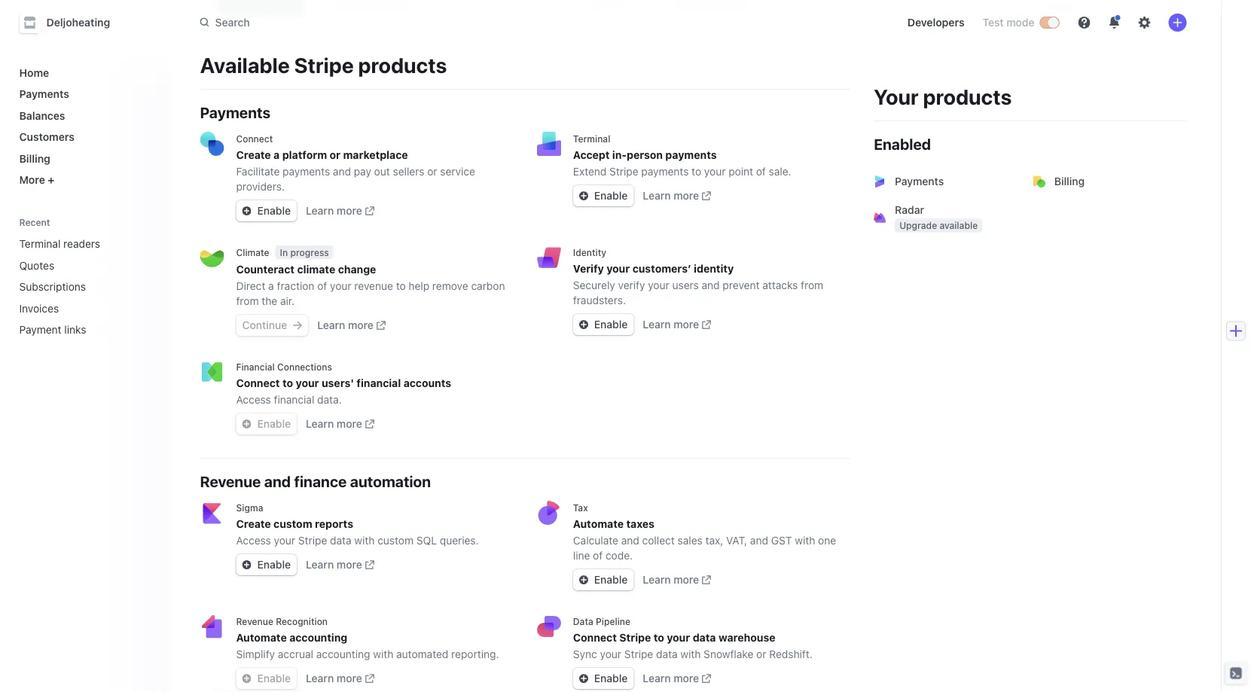Task type: locate. For each thing, give the bounding box(es) containing it.
0 vertical spatial custom
[[274, 518, 312, 530]]

line
[[573, 550, 590, 562]]

learn for your
[[306, 418, 334, 430]]

securely
[[573, 279, 615, 292]]

stripe
[[294, 52, 354, 77], [610, 165, 639, 178], [298, 535, 327, 547], [620, 632, 651, 644], [624, 648, 653, 661]]

products right your at the top
[[923, 84, 1012, 109]]

of left sale.
[[756, 165, 766, 178]]

1 vertical spatial access
[[236, 535, 271, 547]]

more for automated
[[337, 672, 362, 685]]

learn more for and
[[306, 205, 362, 217]]

enable link for sync your stripe data with snowflake or redshift.
[[573, 668, 634, 689]]

from
[[801, 279, 824, 292], [236, 295, 259, 307]]

create inside connect create a platform or marketplace facilitate payments and pay out sellers or service providers.
[[236, 149, 271, 161]]

a inside "counteract climate change direct a fraction of your revenue to help remove carbon from the air."
[[268, 280, 274, 292]]

data
[[573, 616, 593, 627]]

1 vertical spatial financial
[[274, 394, 314, 406]]

1 vertical spatial enable button
[[236, 668, 297, 689]]

svg image for connect stripe to your data warehouse
[[579, 674, 588, 683]]

air.
[[280, 295, 295, 307]]

1 horizontal spatial payments
[[200, 103, 271, 121]]

0 horizontal spatial billing
[[19, 152, 50, 165]]

accounts
[[404, 377, 451, 389]]

0 horizontal spatial products
[[358, 52, 447, 77]]

payments down person
[[641, 165, 689, 178]]

home link
[[13, 60, 158, 85]]

learn more down terminal accept in-person payments extend stripe payments to your point of sale.
[[643, 189, 699, 202]]

svg image down financial
[[242, 420, 251, 429]]

your down change
[[330, 280, 351, 292]]

create up facilitate
[[236, 149, 271, 161]]

2 horizontal spatial data
[[693, 632, 716, 644]]

svg image down sync
[[579, 674, 588, 683]]

automated
[[396, 648, 449, 661]]

payments for extend stripe payments to your point of sale.
[[641, 165, 689, 178]]

payments link up "customers" "link" at the top of page
[[13, 82, 158, 106]]

providers.
[[236, 180, 285, 193]]

svg image for accept in-person payments
[[579, 191, 588, 200]]

learn for identity
[[643, 318, 671, 331]]

more down "counteract climate change direct a fraction of your revenue to help remove carbon from the air."
[[348, 319, 374, 331]]

1 access from the top
[[236, 394, 271, 406]]

a up the
[[268, 280, 274, 292]]

to inside data pipeline connect stripe to your data warehouse sync your stripe data with snowflake or redshift.
[[654, 632, 664, 644]]

0 horizontal spatial of
[[317, 280, 327, 292]]

products down the search "search field"
[[358, 52, 447, 77]]

2 horizontal spatial or
[[756, 648, 766, 661]]

change
[[338, 263, 376, 276]]

0 vertical spatial products
[[358, 52, 447, 77]]

pay
[[354, 165, 371, 178]]

2 horizontal spatial payments
[[895, 175, 944, 188]]

progress
[[290, 247, 329, 258]]

more for with
[[337, 559, 362, 571]]

revenue
[[200, 472, 261, 490], [236, 616, 273, 627]]

financial right users' on the bottom left of the page
[[357, 377, 401, 389]]

out
[[374, 165, 390, 178]]

payments right person
[[666, 149, 717, 161]]

1 create from the top
[[236, 149, 271, 161]]

help image
[[1078, 17, 1090, 29]]

0 vertical spatial create
[[236, 149, 271, 161]]

connect create a platform or marketplace facilitate payments and pay out sellers or service providers.
[[236, 133, 475, 193]]

1 vertical spatial from
[[236, 295, 259, 307]]

svg image down air.
[[293, 321, 302, 330]]

0 vertical spatial accounting
[[289, 632, 348, 644]]

more down pay
[[337, 205, 362, 217]]

your left the point
[[704, 165, 726, 178]]

connect
[[236, 133, 273, 144], [236, 377, 280, 389], [573, 632, 617, 644]]

learn more down users
[[643, 318, 699, 331]]

0 horizontal spatial automate
[[236, 632, 287, 644]]

1 vertical spatial connect
[[236, 377, 280, 389]]

and inside connect create a platform or marketplace facilitate payments and pay out sellers or service providers.
[[333, 165, 351, 178]]

learn more down "counteract climate change direct a fraction of your revenue to help remove carbon from the air."
[[317, 319, 374, 331]]

custom left the reports
[[274, 518, 312, 530]]

1 horizontal spatial terminal
[[573, 133, 610, 144]]

learn more link for vat,
[[643, 573, 711, 588]]

learn down person
[[643, 189, 671, 202]]

0 vertical spatial access
[[236, 394, 271, 406]]

1 horizontal spatial payments link
[[865, 163, 1027, 200]]

revenue
[[354, 280, 393, 292]]

with left sql
[[354, 535, 375, 547]]

access inside sigma create custom reports access your stripe data with custom sql queries.
[[236, 535, 271, 547]]

terminal
[[573, 133, 610, 144], [19, 238, 61, 250]]

0 horizontal spatial data
[[330, 535, 352, 547]]

with left automated at the left of page
[[373, 648, 393, 661]]

carbon
[[471, 280, 505, 292]]

1 vertical spatial create
[[236, 518, 271, 530]]

terminal inside recent element
[[19, 238, 61, 250]]

and down identity at the right
[[702, 279, 720, 292]]

billing inside core navigation links element
[[19, 152, 50, 165]]

with left snowflake
[[681, 648, 701, 661]]

0 vertical spatial payments
[[19, 88, 69, 100]]

connect up sync
[[573, 632, 617, 644]]

identity
[[694, 263, 734, 275]]

or down warehouse
[[756, 648, 766, 661]]

2 vertical spatial connect
[[573, 632, 617, 644]]

payments
[[666, 149, 717, 161], [283, 165, 330, 178], [641, 165, 689, 178]]

learn for to
[[643, 672, 671, 685]]

payments
[[19, 88, 69, 100], [200, 103, 271, 121], [895, 175, 944, 188]]

tax
[[573, 502, 588, 513]]

connect down financial
[[236, 377, 280, 389]]

a up facilitate
[[274, 149, 280, 161]]

enable down providers.
[[257, 205, 291, 217]]

enable link down extend
[[573, 185, 634, 206]]

from right attacks
[[801, 279, 824, 292]]

your down revenue and finance automation
[[274, 535, 295, 547]]

learn more link down pay
[[306, 203, 374, 218]]

1 vertical spatial or
[[427, 165, 437, 178]]

0 vertical spatial automate
[[573, 518, 624, 530]]

mode
[[1007, 16, 1035, 29]]

svg image for create a platform or marketplace
[[242, 206, 251, 216]]

1 vertical spatial revenue
[[236, 616, 273, 627]]

learn down data pipeline connect stripe to your data warehouse sync your stripe data with snowflake or redshift.
[[643, 672, 671, 685]]

enable button down simplify
[[236, 668, 297, 689]]

1 vertical spatial custom
[[378, 535, 414, 547]]

create
[[236, 149, 271, 161], [236, 518, 271, 530]]

data left snowflake
[[656, 648, 678, 661]]

svg image
[[579, 191, 588, 200], [579, 320, 588, 329], [293, 321, 302, 330], [579, 576, 588, 585]]

search
[[215, 16, 250, 28]]

calculate
[[573, 535, 619, 547]]

learn up progress
[[306, 205, 334, 217]]

1 vertical spatial a
[[268, 280, 274, 292]]

learn more down the reports
[[306, 559, 362, 571]]

sync
[[573, 648, 597, 661]]

extend
[[573, 165, 607, 178]]

and left "gst"
[[750, 535, 768, 547]]

more for to
[[674, 189, 699, 202]]

2 access from the top
[[236, 535, 271, 547]]

enable link down sigma on the bottom left of page
[[236, 554, 297, 576]]

learn up connections
[[317, 319, 345, 331]]

enable button
[[236, 414, 297, 435], [236, 668, 297, 689]]

learn more for access
[[306, 418, 362, 430]]

2 vertical spatial or
[[756, 648, 766, 661]]

connect for connect to your users' financial accounts
[[236, 377, 280, 389]]

enable link
[[573, 185, 634, 206], [236, 200, 297, 221], [573, 314, 634, 335], [236, 554, 297, 576], [573, 570, 634, 591], [573, 668, 634, 689]]

learn down accrual
[[306, 672, 334, 685]]

learn down collect
[[643, 574, 671, 586]]

custom
[[274, 518, 312, 530], [378, 535, 414, 547]]

learn more for revenue
[[317, 319, 374, 331]]

1 horizontal spatial custom
[[378, 535, 414, 547]]

svg image
[[242, 206, 251, 216], [242, 420, 251, 429], [242, 561, 251, 570], [242, 674, 251, 683], [579, 674, 588, 683]]

learn more link down sales
[[643, 573, 711, 588]]

1 horizontal spatial products
[[923, 84, 1012, 109]]

enable button down financial
[[236, 414, 297, 435]]

learn more for users
[[643, 318, 699, 331]]

0 vertical spatial of
[[756, 165, 766, 178]]

learn more link for with
[[306, 557, 374, 573]]

learn for or
[[306, 205, 334, 217]]

your right sync
[[600, 648, 622, 661]]

payments inside connect create a platform or marketplace facilitate payments and pay out sellers or service providers.
[[283, 165, 330, 178]]

1 vertical spatial of
[[317, 280, 327, 292]]

0 horizontal spatial payments
[[19, 88, 69, 100]]

your inside "counteract climate change direct a fraction of your revenue to help remove carbon from the air."
[[330, 280, 351, 292]]

learn more for automated
[[306, 672, 362, 685]]

to inside terminal accept in-person payments extend stripe payments to your point of sale.
[[692, 165, 701, 178]]

0 horizontal spatial custom
[[274, 518, 312, 530]]

1 horizontal spatial automate
[[573, 518, 624, 530]]

revenue recognition automate accounting simplify accrual accounting with automated reporting.
[[236, 616, 499, 661]]

terminal up accept
[[573, 133, 610, 144]]

1 vertical spatial terminal
[[19, 238, 61, 250]]

revenue for revenue recognition automate accounting simplify accrual accounting with automated reporting.
[[236, 616, 273, 627]]

learn more for sync
[[643, 672, 699, 685]]

0 vertical spatial or
[[330, 149, 341, 161]]

enable link for access your stripe data with custom sql queries.
[[236, 554, 297, 576]]

payments up balances
[[19, 88, 69, 100]]

customers'
[[633, 263, 691, 275]]

access down financial
[[236, 394, 271, 406]]

enable for person
[[594, 189, 628, 202]]

learn more down data pipeline connect stripe to your data warehouse sync your stripe data with snowflake or redshift.
[[643, 672, 699, 685]]

enable link down code.
[[573, 570, 634, 591]]

data up snowflake
[[693, 632, 716, 644]]

0 vertical spatial enable button
[[236, 414, 297, 435]]

enable link down fraudsters.
[[573, 314, 634, 335]]

enable down fraudsters.
[[594, 318, 628, 331]]

more down users
[[674, 318, 699, 331]]

more down terminal accept in-person payments extend stripe payments to your point of sale.
[[674, 189, 699, 202]]

0 vertical spatial revenue
[[200, 472, 261, 490]]

0 horizontal spatial or
[[330, 149, 341, 161]]

learn more link down "counteract climate change direct a fraction of your revenue to help remove carbon from the air."
[[317, 318, 386, 333]]

financial down connections
[[274, 394, 314, 406]]

balances link
[[13, 103, 158, 128]]

connect up facilitate
[[236, 133, 273, 144]]

stripe inside terminal accept in-person payments extend stripe payments to your point of sale.
[[610, 165, 639, 178]]

1 horizontal spatial billing
[[1055, 175, 1085, 188]]

or right 'platform'
[[330, 149, 341, 161]]

products
[[358, 52, 447, 77], [923, 84, 1012, 109]]

1 vertical spatial automate
[[236, 632, 287, 644]]

data down the reports
[[330, 535, 352, 547]]

learn more link down data pipeline connect stripe to your data warehouse sync your stripe data with snowflake or redshift.
[[643, 671, 711, 686]]

or right sellers
[[427, 165, 437, 178]]

learn more link down the reports
[[306, 557, 374, 573]]

svg image for create custom reports
[[242, 561, 251, 570]]

1 horizontal spatial of
[[593, 550, 603, 562]]

accounting
[[289, 632, 348, 644], [316, 648, 370, 661]]

2 vertical spatial data
[[656, 648, 678, 661]]

and inside identity verify your customers' identity securely verify your users and prevent attacks from fraudsters.
[[702, 279, 720, 292]]

enable link down sync
[[573, 668, 634, 689]]

svg image for automate taxes
[[579, 576, 588, 585]]

0 vertical spatial connect
[[236, 133, 273, 144]]

or
[[330, 149, 341, 161], [427, 165, 437, 178], [756, 648, 766, 661]]

terminal for terminal readers
[[19, 238, 61, 250]]

create inside sigma create custom reports access your stripe data with custom sql queries.
[[236, 518, 271, 530]]

enable down extend
[[594, 189, 628, 202]]

learn down 'verify'
[[643, 318, 671, 331]]

more down revenue recognition automate accounting simplify accrual accounting with automated reporting.
[[337, 672, 362, 685]]

to
[[692, 165, 701, 178], [396, 280, 406, 292], [283, 377, 293, 389], [654, 632, 664, 644]]

terminal inside terminal accept in-person payments extend stripe payments to your point of sale.
[[573, 133, 610, 144]]

0 horizontal spatial terminal
[[19, 238, 61, 250]]

service
[[440, 165, 475, 178]]

enable link for calculate and collect sales tax, vat, and gst with one line of code.
[[573, 570, 634, 591]]

available stripe products
[[200, 52, 447, 77]]

links
[[64, 324, 86, 336]]

the
[[262, 295, 277, 307]]

of down calculate at the left bottom of page
[[593, 550, 603, 562]]

access
[[236, 394, 271, 406], [236, 535, 271, 547]]

0 vertical spatial billing
[[19, 152, 50, 165]]

0 horizontal spatial from
[[236, 295, 259, 307]]

recent
[[19, 217, 50, 228]]

0 horizontal spatial financial
[[274, 394, 314, 406]]

0 vertical spatial financial
[[357, 377, 401, 389]]

connect inside financial connections connect to your users' financial accounts access financial data.
[[236, 377, 280, 389]]

0 vertical spatial data
[[330, 535, 352, 547]]

enable down code.
[[594, 574, 628, 586]]

learn more up progress
[[306, 205, 362, 217]]

revenue inside revenue recognition automate accounting simplify accrual accounting with automated reporting.
[[236, 616, 273, 627]]

learn for access
[[306, 559, 334, 571]]

warehouse
[[719, 632, 776, 644]]

1 vertical spatial billing
[[1055, 175, 1085, 188]]

create for payments
[[236, 149, 271, 161]]

your inside financial connections connect to your users' financial accounts access financial data.
[[296, 377, 319, 389]]

0 vertical spatial terminal
[[573, 133, 610, 144]]

notifications image
[[1109, 17, 1121, 29]]

more down sigma create custom reports access your stripe data with custom sql queries.
[[337, 559, 362, 571]]

more down sales
[[674, 574, 699, 586]]

2 enable button from the top
[[236, 668, 297, 689]]

enable link down providers.
[[236, 200, 297, 221]]

payments down available
[[200, 103, 271, 121]]

connect inside data pipeline connect stripe to your data warehouse sync your stripe data with snowflake or redshift.
[[573, 632, 617, 644]]

financial
[[357, 377, 401, 389], [274, 394, 314, 406]]

more for sync
[[674, 672, 699, 685]]

Search search field
[[191, 9, 616, 36]]

2 vertical spatial of
[[593, 550, 603, 562]]

create for revenue and finance automation
[[236, 518, 271, 530]]

more
[[19, 174, 45, 186]]

learn more link down users
[[643, 317, 711, 332]]

svg image down providers.
[[242, 206, 251, 216]]

financial
[[236, 362, 275, 372]]

enable down sync
[[594, 672, 628, 685]]

more for access
[[337, 418, 362, 430]]

payments up radar
[[895, 175, 944, 188]]

and left pay
[[333, 165, 351, 178]]

0 vertical spatial from
[[801, 279, 824, 292]]

enable button for simplify
[[236, 668, 297, 689]]

subscriptions
[[19, 281, 86, 293]]

1 vertical spatial products
[[923, 84, 1012, 109]]

accounting down recognition
[[289, 632, 348, 644]]

1 vertical spatial payments
[[200, 103, 271, 121]]

1 horizontal spatial from
[[801, 279, 824, 292]]

billing link
[[13, 146, 158, 171], [1024, 163, 1187, 200]]

with inside data pipeline connect stripe to your data warehouse sync your stripe data with snowflake or redshift.
[[681, 648, 701, 661]]

0 vertical spatial payments link
[[13, 82, 158, 106]]

reports
[[315, 518, 353, 530]]

svg image down sigma on the bottom left of page
[[242, 561, 251, 570]]

and
[[333, 165, 351, 178], [702, 279, 720, 292], [264, 472, 291, 490], [621, 535, 639, 547], [750, 535, 768, 547]]

invoices
[[19, 302, 59, 315]]

from down the direct
[[236, 295, 259, 307]]

data pipeline connect stripe to your data warehouse sync your stripe data with snowflake or redshift.
[[573, 616, 813, 661]]

custom left sql
[[378, 535, 414, 547]]

learn down the reports
[[306, 559, 334, 571]]

revenue up simplify
[[236, 616, 273, 627]]

2 create from the top
[[236, 518, 271, 530]]

learn for and
[[643, 574, 671, 586]]

learn more link for sync
[[643, 671, 711, 686]]

payments for facilitate payments and pay out sellers or service providers.
[[283, 165, 330, 178]]

0 vertical spatial a
[[274, 149, 280, 161]]

payments link up radar upgrade available
[[865, 163, 1027, 200]]

enable link for extend stripe payments to your point of sale.
[[573, 185, 634, 206]]

learn for payments
[[643, 189, 671, 202]]

verify
[[618, 279, 645, 292]]

recognition
[[276, 616, 328, 627]]

learn more link for users
[[643, 317, 711, 332]]

subscriptions link
[[13, 275, 137, 299]]

enable down financial
[[257, 418, 291, 430]]

access inside financial connections connect to your users' financial accounts access financial data.
[[236, 394, 271, 406]]

revenue up sigma on the bottom left of page
[[200, 472, 261, 490]]

payments down 'platform'
[[283, 165, 330, 178]]

customers
[[19, 131, 75, 143]]

automate inside revenue recognition automate accounting simplify accrual accounting with automated reporting.
[[236, 632, 287, 644]]

with left the one
[[795, 535, 815, 547]]

enable
[[594, 189, 628, 202], [257, 205, 291, 217], [594, 318, 628, 331], [257, 418, 291, 430], [257, 559, 291, 571], [594, 574, 628, 586], [257, 672, 291, 685], [594, 672, 628, 685]]

learn more link down revenue recognition automate accounting simplify accrual accounting with automated reporting.
[[306, 671, 374, 686]]

payment links
[[19, 324, 86, 336]]

learn down data.
[[306, 418, 334, 430]]

automate up calculate at the left bottom of page
[[573, 518, 624, 530]]

learn more link for access
[[306, 417, 374, 432]]

enable link for facilitate payments and pay out sellers or service providers.
[[236, 200, 297, 221]]

2 horizontal spatial of
[[756, 165, 766, 178]]

1 enable button from the top
[[236, 414, 297, 435]]



Task type: describe. For each thing, give the bounding box(es) containing it.
a inside connect create a platform or marketplace facilitate payments and pay out sellers or service providers.
[[274, 149, 280, 161]]

connections
[[277, 362, 332, 372]]

stripe inside sigma create custom reports access your stripe data with custom sql queries.
[[298, 535, 327, 547]]

0 horizontal spatial payments link
[[13, 82, 158, 106]]

fraction
[[277, 280, 314, 292]]

users'
[[322, 377, 354, 389]]

+
[[48, 174, 55, 186]]

identity
[[573, 247, 606, 258]]

deljoheating
[[46, 16, 110, 29]]

recent navigation links element
[[4, 210, 170, 342]]

from inside identity verify your customers' identity securely verify your users and prevent attacks from fraudsters.
[[801, 279, 824, 292]]

to inside "counteract climate change direct a fraction of your revenue to help remove carbon from the air."
[[396, 280, 406, 292]]

terminal readers
[[19, 238, 100, 250]]

enable for calculate
[[594, 574, 628, 586]]

enabled
[[874, 135, 931, 153]]

learn more link for and
[[306, 203, 374, 218]]

more for users
[[674, 318, 699, 331]]

help
[[409, 280, 430, 292]]

quotes link
[[13, 253, 137, 278]]

payments inside core navigation links element
[[19, 88, 69, 100]]

your up 'verify'
[[607, 263, 630, 275]]

enable for reports
[[257, 559, 291, 571]]

snowflake
[[704, 648, 754, 661]]

available
[[940, 220, 978, 231]]

finance
[[294, 472, 347, 490]]

learn for a
[[317, 319, 345, 331]]

0 horizontal spatial billing link
[[13, 146, 158, 171]]

accept
[[573, 149, 610, 161]]

1 horizontal spatial or
[[427, 165, 437, 178]]

2 vertical spatial payments
[[895, 175, 944, 188]]

direct
[[236, 280, 265, 292]]

enable for customers'
[[594, 318, 628, 331]]

quotes
[[19, 259, 54, 272]]

sigma
[[236, 502, 263, 513]]

of inside tax automate taxes calculate and collect sales tax, vat, and gst with one line of code.
[[593, 550, 603, 562]]

home
[[19, 66, 49, 79]]

deljoheating button
[[19, 12, 125, 33]]

taxes
[[626, 518, 655, 530]]

radar upgrade available
[[895, 204, 978, 231]]

sale.
[[769, 165, 791, 178]]

terminal readers link
[[13, 232, 137, 256]]

counteract
[[236, 263, 295, 276]]

with inside tax automate taxes calculate and collect sales tax, vat, and gst with one line of code.
[[795, 535, 815, 547]]

readers
[[63, 238, 100, 250]]

payment links link
[[13, 318, 137, 342]]

1 horizontal spatial financial
[[357, 377, 401, 389]]

1 vertical spatial payments link
[[865, 163, 1027, 200]]

invoices link
[[13, 296, 137, 321]]

remove
[[432, 280, 468, 292]]

core navigation links element
[[13, 60, 158, 192]]

connect inside connect create a platform or marketplace facilitate payments and pay out sellers or service providers.
[[236, 133, 273, 144]]

recent element
[[4, 232, 170, 342]]

in
[[280, 247, 288, 258]]

enable for stripe
[[594, 672, 628, 685]]

tax,
[[706, 535, 723, 547]]

enable for platform
[[257, 205, 291, 217]]

svg image for verify your customers' identity
[[579, 320, 588, 329]]

enable down simplify
[[257, 672, 291, 685]]

accrual
[[278, 648, 313, 661]]

pipeline
[[596, 616, 631, 627]]

more for vat,
[[674, 574, 699, 586]]

test
[[983, 16, 1004, 29]]

automate inside tax automate taxes calculate and collect sales tax, vat, and gst with one line of code.
[[573, 518, 624, 530]]

continue button
[[236, 315, 308, 336]]

svg image inside the continue button
[[293, 321, 302, 330]]

learn more link for automated
[[306, 671, 374, 686]]

sellers
[[393, 165, 424, 178]]

attacks
[[763, 279, 798, 292]]

developers link
[[902, 11, 971, 35]]

to inside financial connections connect to your users' financial accounts access financial data.
[[283, 377, 293, 389]]

1 horizontal spatial billing link
[[1024, 163, 1187, 200]]

climate
[[236, 247, 269, 258]]

Search text field
[[191, 9, 616, 36]]

learn more for to
[[643, 189, 699, 202]]

balances
[[19, 109, 65, 122]]

continue
[[242, 319, 287, 331]]

code.
[[606, 550, 633, 562]]

verify
[[573, 263, 604, 275]]

and left finance
[[264, 472, 291, 490]]

1 horizontal spatial data
[[656, 648, 678, 661]]

your inside sigma create custom reports access your stripe data with custom sql queries.
[[274, 535, 295, 547]]

learn more link for to
[[643, 188, 711, 203]]

with inside revenue recognition automate accounting simplify accrual accounting with automated reporting.
[[373, 648, 393, 661]]

climate
[[297, 263, 335, 276]]

1 vertical spatial accounting
[[316, 648, 370, 661]]

simplify
[[236, 648, 275, 661]]

facilitate
[[236, 165, 280, 178]]

revenue for revenue and finance automation
[[200, 472, 261, 490]]

in progress
[[280, 247, 329, 258]]

learn more for with
[[306, 559, 362, 571]]

counteract climate change direct a fraction of your revenue to help remove carbon from the air.
[[236, 263, 505, 307]]

with inside sigma create custom reports access your stripe data with custom sql queries.
[[354, 535, 375, 547]]

redshift.
[[769, 648, 813, 661]]

settings image
[[1139, 17, 1151, 29]]

queries.
[[440, 535, 479, 547]]

your left warehouse
[[667, 632, 690, 644]]

test mode
[[983, 16, 1035, 29]]

identity verify your customers' identity securely verify your users and prevent attacks from fraudsters.
[[573, 247, 824, 307]]

automation
[[350, 472, 431, 490]]

revenue and finance automation
[[200, 472, 431, 490]]

svg image down simplify
[[242, 674, 251, 683]]

point
[[729, 165, 753, 178]]

sales
[[678, 535, 703, 547]]

more for and
[[337, 205, 362, 217]]

connect for connect stripe to your data warehouse
[[573, 632, 617, 644]]

learn more for vat,
[[643, 574, 699, 586]]

your products
[[874, 84, 1012, 109]]

terminal accept in-person payments extend stripe payments to your point of sale.
[[573, 133, 791, 178]]

of inside terminal accept in-person payments extend stripe payments to your point of sale.
[[756, 165, 766, 178]]

from inside "counteract climate change direct a fraction of your revenue to help remove carbon from the air."
[[236, 295, 259, 307]]

1 vertical spatial data
[[693, 632, 716, 644]]

data.
[[317, 394, 342, 406]]

collect
[[642, 535, 675, 547]]

platform
[[282, 149, 327, 161]]

or inside data pipeline connect stripe to your data warehouse sync your stripe data with snowflake or redshift.
[[756, 648, 766, 661]]

marketplace
[[343, 149, 408, 161]]

radar
[[895, 204, 924, 216]]

enable link for securely verify your users and prevent attacks from fraudsters.
[[573, 314, 634, 335]]

one
[[818, 535, 836, 547]]

of inside "counteract climate change direct a fraction of your revenue to help remove carbon from the air."
[[317, 280, 327, 292]]

tax automate taxes calculate and collect sales tax, vat, and gst with one line of code.
[[573, 502, 836, 562]]

learn more link for revenue
[[317, 318, 386, 333]]

users
[[672, 279, 699, 292]]

and up code.
[[621, 535, 639, 547]]

enable button for your
[[236, 414, 297, 435]]

your inside terminal accept in-person payments extend stripe payments to your point of sale.
[[704, 165, 726, 178]]

sql
[[416, 535, 437, 547]]

payment
[[19, 324, 61, 336]]

vat,
[[726, 535, 747, 547]]

terminal for terminal accept in-person payments extend stripe payments to your point of sale.
[[573, 133, 610, 144]]

more +
[[19, 174, 55, 186]]

your
[[874, 84, 919, 109]]

data inside sigma create custom reports access your stripe data with custom sql queries.
[[330, 535, 352, 547]]

learn for simplify
[[306, 672, 334, 685]]

your down customers'
[[648, 279, 670, 292]]

more for revenue
[[348, 319, 374, 331]]



Task type: vqa. For each thing, say whether or not it's contained in the screenshot.
the right data
yes



